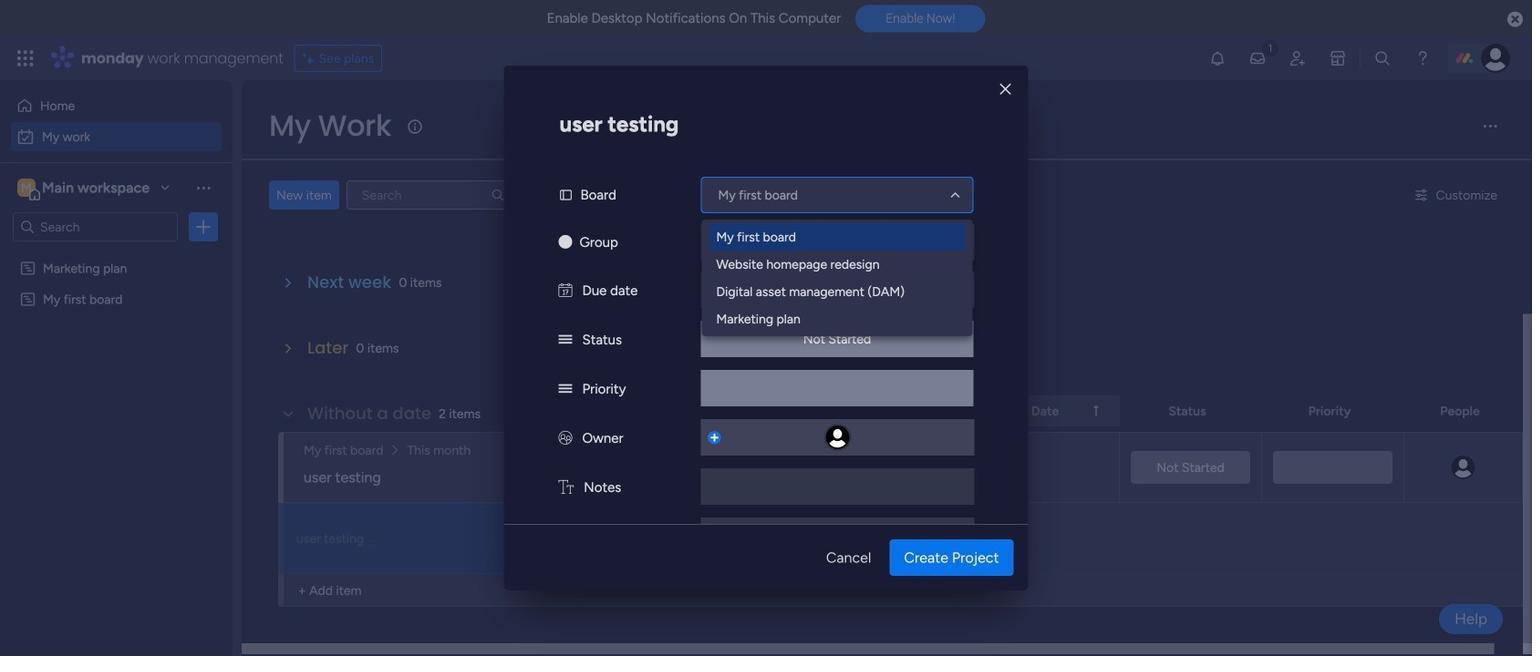 Task type: vqa. For each thing, say whether or not it's contained in the screenshot.
the dapulse close Icon
yes



Task type: locate. For each thing, give the bounding box(es) containing it.
sort image
[[1089, 404, 1103, 419]]

v2 status image up v2 multiple person column icon
[[559, 381, 572, 398]]

column header
[[978, 396, 1120, 427]]

workspace image
[[17, 178, 36, 198]]

search image
[[491, 188, 505, 202]]

dapulse close image
[[1508, 10, 1523, 29]]

1 vertical spatial v2 status image
[[559, 381, 572, 398]]

None search field
[[346, 181, 512, 210]]

list box
[[0, 249, 233, 561]]

search everything image
[[1374, 49, 1392, 67]]

select product image
[[16, 49, 35, 67]]

v2 status image
[[559, 332, 572, 348], [559, 381, 572, 398]]

invite members image
[[1289, 49, 1307, 67]]

option
[[11, 91, 222, 120], [11, 122, 222, 151], [0, 252, 233, 256]]

1 vertical spatial option
[[11, 122, 222, 151]]

0 vertical spatial v2 status image
[[559, 332, 572, 348]]

v2 status image down dapulse date column icon at the top of the page
[[559, 332, 572, 348]]

2 vertical spatial option
[[0, 252, 233, 256]]

v2 sun image
[[559, 234, 572, 251]]

john smith image
[[1481, 44, 1510, 73]]

dialog
[[504, 66, 1028, 655]]



Task type: describe. For each thing, give the bounding box(es) containing it.
2 v2 status image from the top
[[559, 381, 572, 398]]

v2 multiple person column image
[[559, 431, 572, 447]]

dapulse date column image
[[559, 283, 572, 299]]

close image
[[1000, 83, 1011, 96]]

update feed image
[[1249, 49, 1267, 67]]

0 vertical spatial option
[[11, 91, 222, 120]]

Filter dashboard by text search field
[[346, 181, 512, 210]]

Search in workspace field
[[38, 217, 152, 238]]

notifications image
[[1209, 49, 1227, 67]]

1 image
[[1262, 37, 1279, 58]]

monday marketplace image
[[1329, 49, 1347, 67]]

1 v2 status image from the top
[[559, 332, 572, 348]]

workspace selection element
[[17, 177, 152, 201]]

help image
[[1414, 49, 1432, 67]]

see plans image
[[303, 48, 319, 69]]

dapulse text column image
[[559, 480, 574, 496]]



